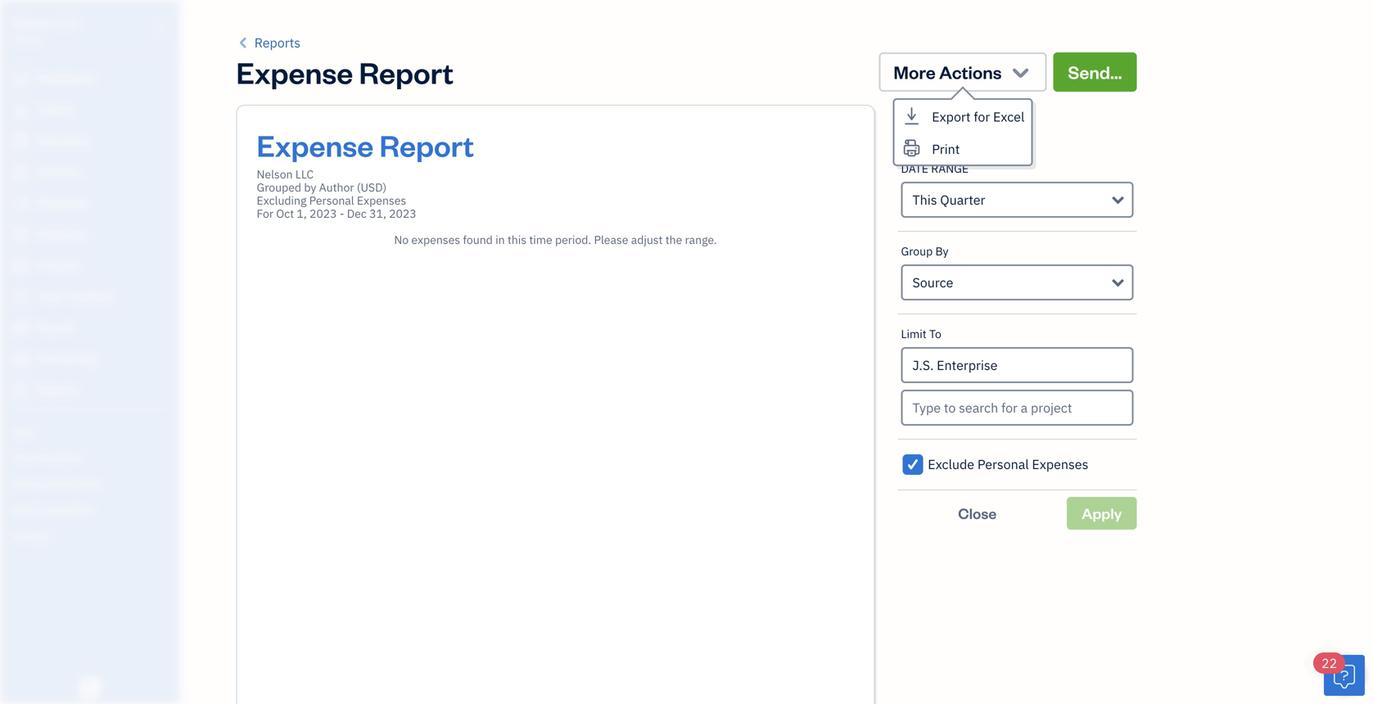 Task type: vqa. For each thing, say whether or not it's contained in the screenshot.
topmost PERSONAL
yes



Task type: describe. For each thing, give the bounding box(es) containing it.
settings image
[[12, 529, 175, 542]]

quarter
[[941, 191, 986, 208]]

payment image
[[11, 196, 30, 212]]

this
[[913, 191, 937, 208]]

1 vertical spatial personal
[[978, 456, 1029, 473]]

oct
[[276, 206, 294, 221]]

expense report nelson llc grouped by author ( usd ) excluding personal expenses for oct 1, 2023 - dec 31, 2023
[[257, 125, 474, 221]]

usd
[[361, 180, 383, 195]]

this quarter
[[913, 191, 986, 208]]

send… button
[[1054, 52, 1137, 92]]

report for expense report
[[359, 52, 454, 91]]

author
[[319, 180, 354, 195]]

22 button
[[1314, 653, 1365, 696]]

limit
[[901, 326, 927, 342]]

freshbooks image
[[77, 678, 103, 698]]

export for excel button
[[895, 100, 1031, 132]]

no
[[394, 232, 409, 247]]

print button
[[895, 132, 1031, 165]]

llc inside "nelson llc owner"
[[58, 14, 79, 32]]

exclude personal expenses
[[928, 456, 1089, 473]]

owner
[[13, 33, 43, 46]]

nelson inside "nelson llc owner"
[[13, 14, 55, 32]]

dashboard image
[[11, 71, 30, 88]]

close
[[959, 504, 997, 523]]

limit to
[[901, 326, 942, 342]]

main element
[[0, 0, 221, 704]]

in
[[496, 232, 505, 247]]

for
[[974, 108, 990, 125]]

resource center badge image
[[1324, 655, 1365, 696]]

date range element
[[898, 149, 1137, 232]]

more
[[894, 60, 936, 84]]

timer image
[[11, 289, 30, 306]]

Project text field
[[903, 392, 1132, 424]]

no expenses found in this time period. please adjust the range.
[[394, 232, 717, 247]]

expense report
[[236, 52, 454, 91]]

export
[[932, 108, 971, 125]]

range.
[[685, 232, 717, 247]]

)
[[383, 180, 387, 195]]

project image
[[11, 258, 30, 274]]

excluding
[[257, 193, 307, 208]]

report image
[[11, 382, 30, 399]]



Task type: locate. For each thing, give the bounding box(es) containing it.
expenses
[[412, 232, 460, 247]]

1 horizontal spatial nelson
[[257, 167, 293, 182]]

source
[[913, 274, 954, 291]]

print
[[932, 140, 960, 158]]

nelson llc owner
[[13, 14, 79, 46]]

dec
[[347, 206, 367, 221]]

personal
[[309, 193, 354, 208], [978, 456, 1029, 473]]

actions
[[939, 60, 1002, 84]]

chevronleft image
[[236, 33, 251, 52]]

chart image
[[11, 351, 30, 368]]

exclude
[[928, 456, 975, 473]]

0 vertical spatial llc
[[58, 14, 79, 32]]

by
[[304, 180, 316, 195]]

by
[[936, 244, 949, 259]]

group
[[901, 244, 933, 259]]

excel
[[993, 108, 1025, 125]]

reports
[[254, 34, 301, 51]]

1 horizontal spatial 2023
[[389, 206, 417, 221]]

filters
[[898, 98, 949, 121]]

Date Range field
[[901, 182, 1134, 218]]

0 horizontal spatial expenses
[[357, 193, 406, 208]]

personal inside expense report nelson llc grouped by author ( usd ) excluding personal expenses for oct 1, 2023 - dec 31, 2023
[[309, 193, 354, 208]]

items and services image
[[12, 477, 175, 490]]

team members image
[[12, 450, 175, 464]]

date range
[[901, 161, 969, 176]]

check image
[[906, 456, 921, 473]]

0 vertical spatial expenses
[[357, 193, 406, 208]]

grouped
[[257, 180, 301, 195]]

apps image
[[12, 424, 175, 437]]

expense down reports
[[236, 52, 353, 91]]

nelson up owner
[[13, 14, 55, 32]]

0 vertical spatial report
[[359, 52, 454, 91]]

0 vertical spatial expense
[[236, 52, 353, 91]]

1 vertical spatial expense
[[257, 125, 374, 164]]

expenses inside expense report nelson llc grouped by author ( usd ) excluding personal expenses for oct 1, 2023 - dec 31, 2023
[[357, 193, 406, 208]]

0 vertical spatial personal
[[309, 193, 354, 208]]

expense
[[236, 52, 353, 91], [257, 125, 374, 164]]

-
[[340, 206, 344, 221]]

0 horizontal spatial 2023
[[310, 206, 337, 221]]

group by element
[[898, 232, 1137, 315]]

limit to element
[[898, 315, 1137, 440]]

expense image
[[11, 227, 30, 243]]

send…
[[1068, 60, 1123, 84]]

2023
[[310, 206, 337, 221], [389, 206, 417, 221]]

expense for expense report nelson llc grouped by author ( usd ) excluding personal expenses for oct 1, 2023 - dec 31, 2023
[[257, 125, 374, 164]]

2023 right 31,
[[389, 206, 417, 221]]

0 horizontal spatial llc
[[58, 14, 79, 32]]

llc inside expense report nelson llc grouped by author ( usd ) excluding personal expenses for oct 1, 2023 - dec 31, 2023
[[296, 167, 314, 182]]

personal right exclude
[[978, 456, 1029, 473]]

nelson up excluding
[[257, 167, 293, 182]]

1 vertical spatial report
[[380, 125, 474, 164]]

1 2023 from the left
[[310, 206, 337, 221]]

Group By field
[[901, 265, 1134, 301]]

adjust
[[631, 232, 663, 247]]

chevrondown image
[[1010, 61, 1032, 84]]

found
[[463, 232, 493, 247]]

0 horizontal spatial nelson
[[13, 14, 55, 32]]

1 vertical spatial llc
[[296, 167, 314, 182]]

0 vertical spatial nelson
[[13, 14, 55, 32]]

reports button
[[236, 33, 301, 52]]

invoice image
[[11, 165, 30, 181]]

1 horizontal spatial expenses
[[1032, 456, 1089, 473]]

22
[[1322, 655, 1338, 672]]

nelson inside expense report nelson llc grouped by author ( usd ) excluding personal expenses for oct 1, 2023 - dec 31, 2023
[[257, 167, 293, 182]]

report inside expense report nelson llc grouped by author ( usd ) excluding personal expenses for oct 1, 2023 - dec 31, 2023
[[380, 125, 474, 164]]

date
[[901, 161, 929, 176]]

group by
[[901, 244, 949, 259]]

for
[[257, 206, 274, 221]]

expenses
[[357, 193, 406, 208], [1032, 456, 1089, 473]]

the
[[666, 232, 682, 247]]

reset all
[[898, 131, 949, 148]]

expense for expense report
[[236, 52, 353, 91]]

report
[[359, 52, 454, 91], [380, 125, 474, 164]]

personal left (
[[309, 193, 354, 208]]

report for expense report nelson llc grouped by author ( usd ) excluding personal expenses for oct 1, 2023 - dec 31, 2023
[[380, 125, 474, 164]]

period.
[[555, 232, 591, 247]]

client image
[[11, 102, 30, 119]]

(
[[357, 180, 361, 195]]

export for excel
[[932, 108, 1025, 125]]

money image
[[11, 320, 30, 337]]

1,
[[297, 206, 307, 221]]

expense up the by
[[257, 125, 374, 164]]

time
[[529, 232, 553, 247]]

reset all button
[[898, 129, 949, 149]]

all
[[935, 131, 949, 148]]

1 horizontal spatial personal
[[978, 456, 1029, 473]]

expense inside expense report nelson llc grouped by author ( usd ) excluding personal expenses for oct 1, 2023 - dec 31, 2023
[[257, 125, 374, 164]]

more actions button
[[879, 52, 1047, 92]]

range
[[931, 161, 969, 176]]

please
[[594, 232, 629, 247]]

1 vertical spatial expenses
[[1032, 456, 1089, 473]]

bank connections image
[[12, 503, 175, 516]]

estimate image
[[11, 134, 30, 150]]

to
[[930, 326, 942, 342]]

more actions
[[894, 60, 1002, 84]]

reset
[[898, 131, 932, 148]]

2 2023 from the left
[[389, 206, 417, 221]]

nelson
[[13, 14, 55, 32], [257, 167, 293, 182]]

close button
[[898, 497, 1057, 530]]

31,
[[370, 206, 386, 221]]

this
[[508, 232, 527, 247]]

1 vertical spatial nelson
[[257, 167, 293, 182]]

2023 left "-"
[[310, 206, 337, 221]]

llc
[[58, 14, 79, 32], [296, 167, 314, 182]]

Client text field
[[903, 349, 1132, 382]]

1 horizontal spatial llc
[[296, 167, 314, 182]]

0 horizontal spatial personal
[[309, 193, 354, 208]]



